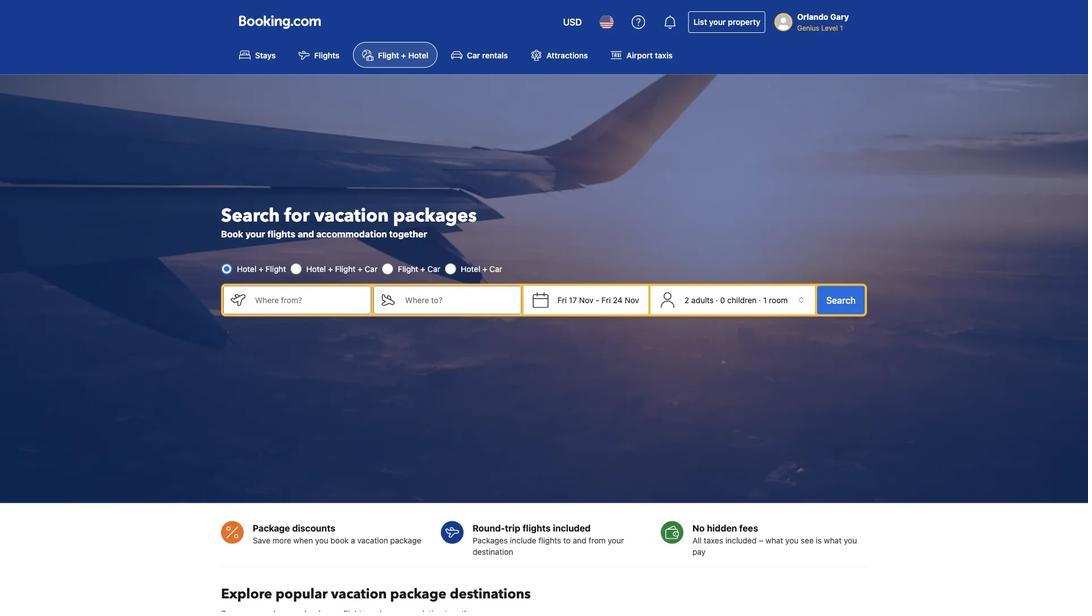 Task type: describe. For each thing, give the bounding box(es) containing it.
package inside package discounts save more when you book a vacation package
[[390, 535, 421, 545]]

2 · from the left
[[759, 295, 761, 305]]

book
[[331, 535, 349, 545]]

orlando gary genius level 1
[[797, 12, 849, 32]]

usd
[[563, 17, 582, 27]]

when
[[293, 535, 313, 545]]

1 · from the left
[[716, 295, 718, 305]]

your inside search for vacation packages book your flights and accommodation together
[[245, 228, 265, 239]]

all
[[693, 535, 702, 545]]

genius
[[797, 24, 819, 32]]

flight + car
[[398, 264, 440, 273]]

round-
[[473, 522, 505, 533]]

+ for hotel + flight
[[259, 264, 263, 273]]

flight + hotel link
[[353, 42, 437, 68]]

see
[[801, 535, 814, 545]]

level
[[821, 24, 838, 32]]

explore popular vacation package destinations
[[221, 585, 531, 604]]

included inside round-trip flights included packages include flights to and from your destination
[[553, 522, 591, 533]]

destination
[[473, 547, 513, 556]]

1 nov from the left
[[579, 295, 594, 305]]

hotel for hotel + flight
[[237, 264, 256, 273]]

hotel + car
[[461, 264, 502, 273]]

hotel + flight + car
[[306, 264, 378, 273]]

+ for hotel + car
[[482, 264, 487, 273]]

-
[[596, 295, 599, 305]]

popular
[[276, 585, 328, 604]]

car rentals
[[467, 50, 508, 60]]

vacation for packages
[[314, 203, 389, 228]]

hidden
[[707, 522, 737, 533]]

2
[[685, 295, 689, 305]]

+ for flight + car
[[420, 264, 425, 273]]

and inside search for vacation packages book your flights and accommodation together
[[298, 228, 314, 239]]

list your property link
[[688, 11, 766, 33]]

2 nov from the left
[[625, 295, 639, 305]]

from
[[589, 535, 606, 545]]

flights for trip
[[539, 535, 561, 545]]

flights
[[314, 50, 340, 60]]

17
[[569, 295, 577, 305]]

discounts
[[292, 522, 335, 533]]

Where from? field
[[246, 286, 371, 314]]

included inside no hidden fees all taxes included – what you see is what you pay
[[725, 535, 757, 545]]

Where to? field
[[396, 286, 521, 314]]

vacation for package
[[331, 585, 387, 604]]

3 you from the left
[[844, 535, 857, 545]]

accommodation
[[316, 228, 387, 239]]

rentals
[[482, 50, 508, 60]]

pay
[[693, 547, 706, 556]]

2 what from the left
[[824, 535, 842, 545]]

1 what from the left
[[766, 535, 783, 545]]

search for search for vacation packages book your flights and accommodation together
[[221, 203, 280, 228]]

for
[[284, 203, 310, 228]]

your inside the list your property link
[[709, 17, 726, 27]]

+ for hotel + flight + car
[[328, 264, 333, 273]]

taxis
[[655, 50, 673, 60]]



Task type: vqa. For each thing, say whether or not it's contained in the screenshot.
Genius
yes



Task type: locate. For each thing, give the bounding box(es) containing it.
search inside button
[[826, 295, 856, 305]]

no hidden fees all taxes included – what you see is what you pay
[[693, 522, 857, 556]]

2 package from the top
[[390, 585, 447, 604]]

you
[[315, 535, 328, 545], [785, 535, 799, 545], [844, 535, 857, 545]]

search
[[221, 203, 280, 228], [826, 295, 856, 305]]

booking.com online hotel reservations image
[[239, 15, 321, 29]]

0 horizontal spatial 1
[[763, 295, 767, 305]]

0 horizontal spatial you
[[315, 535, 328, 545]]

0 vertical spatial and
[[298, 228, 314, 239]]

0 horizontal spatial your
[[245, 228, 265, 239]]

search for search
[[826, 295, 856, 305]]

1 horizontal spatial search
[[826, 295, 856, 305]]

0 horizontal spatial included
[[553, 522, 591, 533]]

you left see
[[785, 535, 799, 545]]

0 horizontal spatial what
[[766, 535, 783, 545]]

flights down for
[[267, 228, 296, 239]]

2 horizontal spatial you
[[844, 535, 857, 545]]

1 you from the left
[[315, 535, 328, 545]]

and
[[298, 228, 314, 239], [573, 535, 587, 545]]

1 horizontal spatial and
[[573, 535, 587, 545]]

stays
[[255, 50, 276, 60]]

more
[[273, 535, 291, 545]]

your right the from
[[608, 535, 624, 545]]

fri right -
[[602, 295, 611, 305]]

nov right 24
[[625, 295, 639, 305]]

vacation
[[314, 203, 389, 228], [357, 535, 388, 545], [331, 585, 387, 604]]

+ for flight + hotel
[[401, 50, 406, 60]]

hotel + flight
[[237, 264, 286, 273]]

–
[[759, 535, 763, 545]]

your right book
[[245, 228, 265, 239]]

a
[[351, 535, 355, 545]]

vacation down a
[[331, 585, 387, 604]]

1 vertical spatial included
[[725, 535, 757, 545]]

hotel
[[408, 50, 428, 60], [237, 264, 256, 273], [306, 264, 326, 273], [461, 264, 480, 273]]

list your property
[[694, 17, 760, 27]]

package discounts save more when you book a vacation package
[[253, 522, 421, 545]]

24
[[613, 295, 623, 305]]

list
[[694, 17, 707, 27]]

packages
[[393, 203, 477, 228]]

vacation inside package discounts save more when you book a vacation package
[[357, 535, 388, 545]]

flight + hotel
[[378, 50, 428, 60]]

stays link
[[230, 42, 285, 68]]

+
[[401, 50, 406, 60], [259, 264, 263, 273], [328, 264, 333, 273], [358, 264, 363, 273], [420, 264, 425, 273], [482, 264, 487, 273]]

and right to
[[573, 535, 587, 545]]

attractions link
[[522, 42, 597, 68]]

orlando
[[797, 12, 828, 22]]

2 horizontal spatial your
[[709, 17, 726, 27]]

airport taxis
[[627, 50, 673, 60]]

usd button
[[556, 9, 589, 36]]

you down discounts at the left bottom of the page
[[315, 535, 328, 545]]

what
[[766, 535, 783, 545], [824, 535, 842, 545]]

1 fri from the left
[[558, 295, 567, 305]]

included down fees
[[725, 535, 757, 545]]

adults
[[691, 295, 714, 305]]

children
[[727, 295, 757, 305]]

1 horizontal spatial 1
[[840, 24, 843, 32]]

round-trip flights included packages include flights to and from your destination
[[473, 522, 624, 556]]

package
[[390, 535, 421, 545], [390, 585, 447, 604]]

what right is
[[824, 535, 842, 545]]

1 package from the top
[[390, 535, 421, 545]]

attractions
[[547, 50, 588, 60]]

nov left -
[[579, 295, 594, 305]]

flights link
[[289, 42, 349, 68]]

explore
[[221, 585, 272, 604]]

included up to
[[553, 522, 591, 533]]

vacation right a
[[357, 535, 388, 545]]

vacation up accommodation
[[314, 203, 389, 228]]

and inside round-trip flights included packages include flights to and from your destination
[[573, 535, 587, 545]]

0 vertical spatial search
[[221, 203, 280, 228]]

no
[[693, 522, 705, 533]]

2 vertical spatial flights
[[539, 535, 561, 545]]

2 you from the left
[[785, 535, 799, 545]]

0 horizontal spatial nov
[[579, 295, 594, 305]]

search button
[[817, 286, 865, 314]]

included
[[553, 522, 591, 533], [725, 535, 757, 545]]

search inside search for vacation packages book your flights and accommodation together
[[221, 203, 280, 228]]

1 horizontal spatial fri
[[602, 295, 611, 305]]

1 horizontal spatial you
[[785, 535, 799, 545]]

· right children
[[759, 295, 761, 305]]

0 vertical spatial included
[[553, 522, 591, 533]]

your
[[709, 17, 726, 27], [245, 228, 265, 239], [608, 535, 624, 545]]

flights up include
[[523, 522, 551, 533]]

hotel for hotel + flight + car
[[306, 264, 326, 273]]

search for vacation packages book your flights and accommodation together
[[221, 203, 477, 239]]

2 vertical spatial vacation
[[331, 585, 387, 604]]

save
[[253, 535, 270, 545]]

taxes
[[704, 535, 723, 545]]

flight
[[378, 50, 399, 60], [266, 264, 286, 273], [335, 264, 356, 273], [398, 264, 418, 273]]

0
[[720, 295, 725, 305]]

car
[[467, 50, 480, 60], [365, 264, 378, 273], [428, 264, 440, 273], [490, 264, 502, 273]]

0 horizontal spatial search
[[221, 203, 280, 228]]

fri left 17
[[558, 295, 567, 305]]

trip
[[505, 522, 520, 533]]

1 horizontal spatial what
[[824, 535, 842, 545]]

book
[[221, 228, 243, 239]]

·
[[716, 295, 718, 305], [759, 295, 761, 305]]

flights inside search for vacation packages book your flights and accommodation together
[[267, 228, 296, 239]]

nov
[[579, 295, 594, 305], [625, 295, 639, 305]]

you inside package discounts save more when you book a vacation package
[[315, 535, 328, 545]]

0 horizontal spatial ·
[[716, 295, 718, 305]]

0 vertical spatial 1
[[840, 24, 843, 32]]

hotel for hotel + car
[[461, 264, 480, 273]]

0 horizontal spatial fri
[[558, 295, 567, 305]]

packages
[[473, 535, 508, 545]]

· left 0
[[716, 295, 718, 305]]

destinations
[[450, 585, 531, 604]]

1 horizontal spatial your
[[608, 535, 624, 545]]

1 horizontal spatial ·
[[759, 295, 761, 305]]

1 vertical spatial search
[[826, 295, 856, 305]]

1 horizontal spatial nov
[[625, 295, 639, 305]]

0 vertical spatial vacation
[[314, 203, 389, 228]]

1 vertical spatial and
[[573, 535, 587, 545]]

0 horizontal spatial and
[[298, 228, 314, 239]]

your right 'list'
[[709, 17, 726, 27]]

airport
[[627, 50, 653, 60]]

1 horizontal spatial included
[[725, 535, 757, 545]]

flights left to
[[539, 535, 561, 545]]

0 vertical spatial flights
[[267, 228, 296, 239]]

1 vertical spatial package
[[390, 585, 447, 604]]

what right – at right bottom
[[766, 535, 783, 545]]

property
[[728, 17, 760, 27]]

gary
[[830, 12, 849, 22]]

include
[[510, 535, 536, 545]]

airport taxis link
[[602, 42, 682, 68]]

flights
[[267, 228, 296, 239], [523, 522, 551, 533], [539, 535, 561, 545]]

fri
[[558, 295, 567, 305], [602, 295, 611, 305]]

0 vertical spatial your
[[709, 17, 726, 27]]

package
[[253, 522, 290, 533]]

1 vertical spatial vacation
[[357, 535, 388, 545]]

1 vertical spatial 1
[[763, 295, 767, 305]]

1 left the room
[[763, 295, 767, 305]]

your inside round-trip flights included packages include flights to and from your destination
[[608, 535, 624, 545]]

0 vertical spatial package
[[390, 535, 421, 545]]

1 vertical spatial flights
[[523, 522, 551, 533]]

together
[[389, 228, 427, 239]]

2 vertical spatial your
[[608, 535, 624, 545]]

car rentals link
[[442, 42, 517, 68]]

you right is
[[844, 535, 857, 545]]

1
[[840, 24, 843, 32], [763, 295, 767, 305]]

1 inside the "orlando gary genius level 1"
[[840, 24, 843, 32]]

vacation inside search for vacation packages book your flights and accommodation together
[[314, 203, 389, 228]]

fri 17 nov - fri 24 nov
[[558, 295, 639, 305]]

2 fri from the left
[[602, 295, 611, 305]]

2 adults · 0 children · 1 room
[[685, 295, 788, 305]]

to
[[563, 535, 571, 545]]

and down for
[[298, 228, 314, 239]]

is
[[816, 535, 822, 545]]

flights for for
[[267, 228, 296, 239]]

room
[[769, 295, 788, 305]]

fees
[[739, 522, 758, 533]]

1 down the 'gary'
[[840, 24, 843, 32]]

1 vertical spatial your
[[245, 228, 265, 239]]



